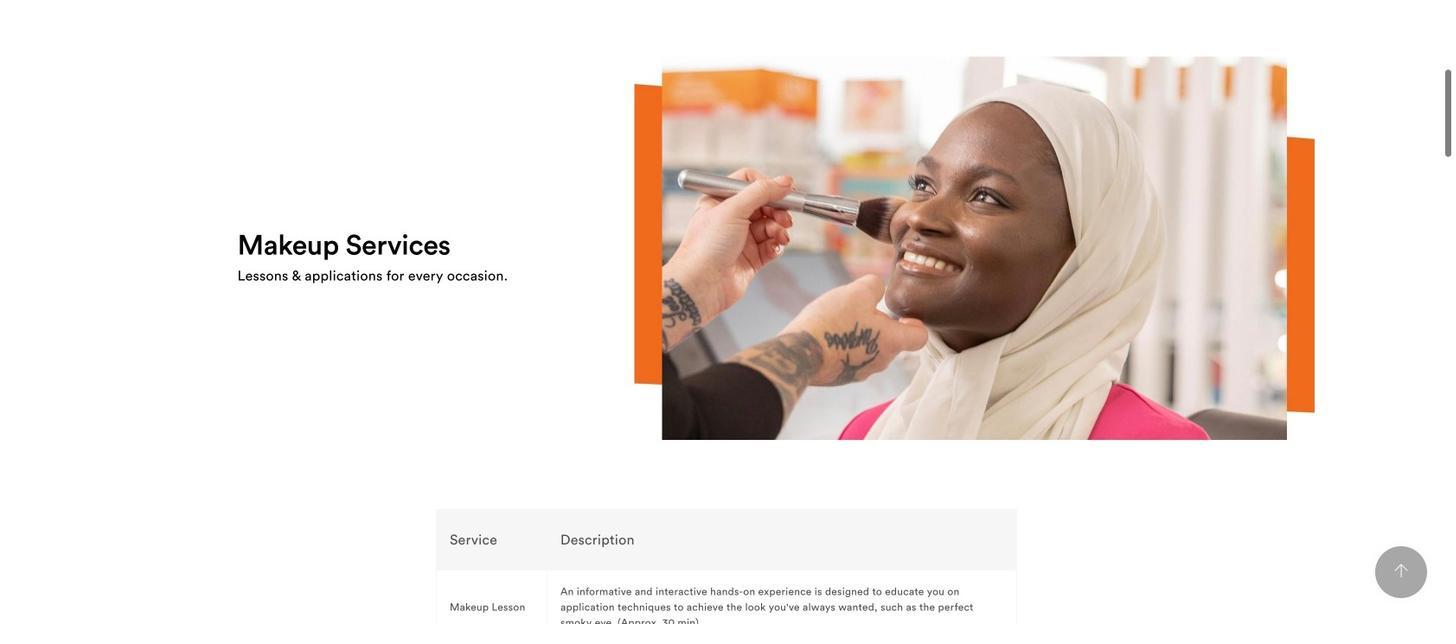 Task type: vqa. For each thing, say whether or not it's contained in the screenshot.
BACK TO TOP image
yes



Task type: locate. For each thing, give the bounding box(es) containing it.
back to top image
[[1395, 565, 1409, 578]]



